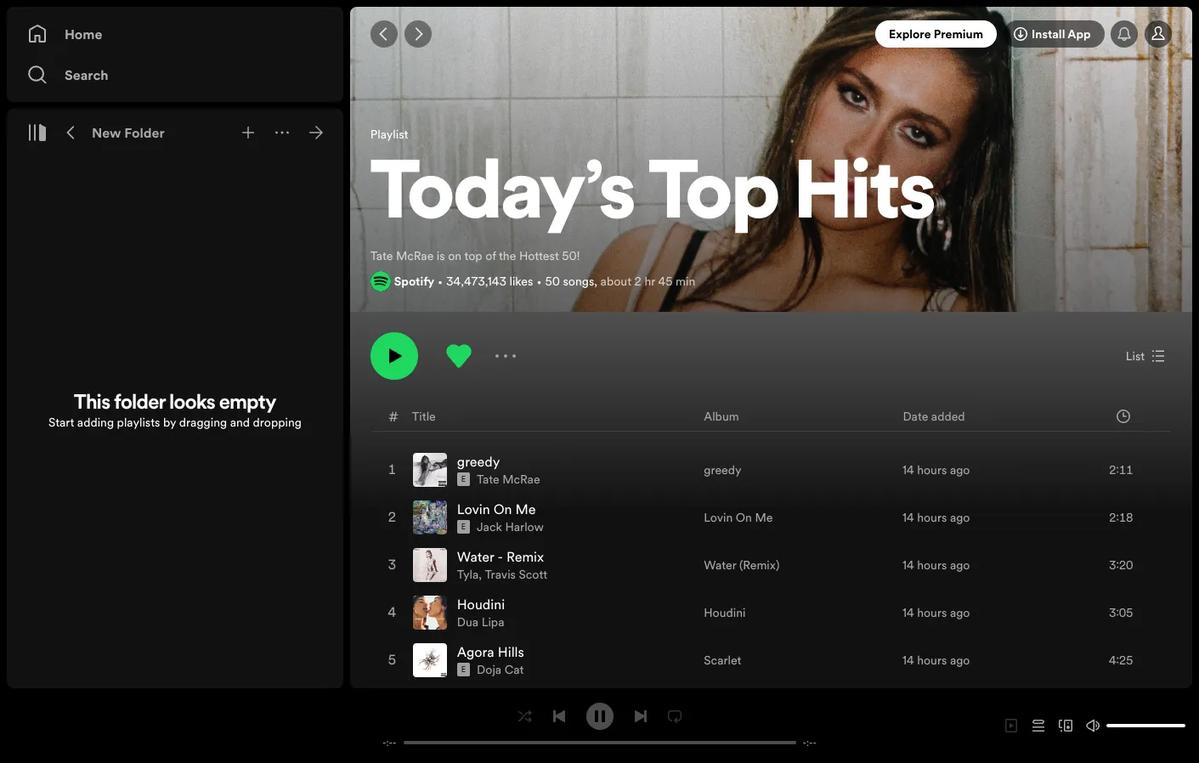 Task type: vqa. For each thing, say whether or not it's contained in the screenshot.
about
yes



Task type: describe. For each thing, give the bounding box(es) containing it.
45
[[658, 273, 673, 290]]

top
[[464, 248, 482, 265]]

houdini for houdini dua lipa
[[457, 595, 505, 614]]

4 cell from the left
[[902, 685, 970, 731]]

this folder looks empty start adding playlists by dragging and dropping
[[48, 393, 302, 431]]

what's new image
[[1118, 27, 1131, 41]]

greedy for greedy
[[704, 461, 741, 478]]

14 hours ago for hills
[[902, 652, 970, 669]]

spotify image
[[370, 271, 391, 292]]

cat
[[505, 661, 524, 678]]

added
[[931, 408, 965, 425]]

scarlet
[[704, 652, 741, 669]]

agora hills e
[[457, 642, 524, 675]]

0 horizontal spatial greedy link
[[457, 452, 500, 471]]

duration element
[[1117, 409, 1130, 423]]

greedy for greedy e
[[457, 452, 500, 471]]

player controls element
[[362, 702, 837, 749]]

jack
[[477, 518, 502, 535]]

new folder button
[[88, 119, 168, 146]]

search link
[[27, 58, 323, 92]]

agora hills link
[[457, 642, 524, 661]]

4 ago from the top
[[950, 604, 970, 621]]

spotify link
[[394, 273, 434, 290]]

tate for tate mcrae
[[477, 471, 499, 488]]

this
[[74, 393, 110, 414]]

mcrae for tate mcrae
[[502, 471, 540, 488]]

dragging
[[179, 414, 227, 431]]

tate for tate mcrae is on top of the hottest 50!
[[370, 248, 393, 265]]

songs
[[563, 273, 594, 290]]

on
[[448, 248, 462, 265]]

1 :- from the left
[[386, 736, 393, 749]]

previous image
[[552, 709, 566, 723]]

3:05
[[1109, 604, 1133, 621]]

0 horizontal spatial lovin on me link
[[457, 500, 536, 518]]

tyla
[[457, 566, 479, 583]]

water for -
[[457, 547, 494, 566]]

today's
[[370, 156, 635, 238]]

lovin for lovin on me
[[704, 509, 733, 526]]

likes
[[509, 273, 533, 290]]

main element
[[7, 7, 343, 688]]

adding
[[77, 414, 114, 431]]

premium
[[933, 25, 983, 42]]

hours for on
[[917, 509, 947, 526]]

3:20
[[1109, 557, 1133, 574]]

ago for on
[[950, 509, 970, 526]]

3 14 from the top
[[902, 557, 914, 574]]

50!
[[562, 248, 580, 265]]

water - remix tyla , travis scott
[[457, 547, 547, 583]]

water (remix) link
[[704, 557, 780, 574]]

1 horizontal spatial greedy link
[[704, 461, 741, 478]]

go forward image
[[411, 27, 425, 41]]

start
[[48, 414, 74, 431]]

2 -:-- from the left
[[803, 736, 817, 749]]

tate mcrae is on top of the hottest 50!
[[370, 248, 580, 265]]

1 horizontal spatial houdini link
[[704, 604, 746, 621]]

list
[[1126, 348, 1145, 365]]

dua lipa link
[[457, 614, 504, 631]]

spotify
[[394, 273, 434, 290]]

agora
[[457, 642, 494, 661]]

50
[[545, 273, 560, 290]]

2 :- from the left
[[806, 736, 813, 749]]

by
[[163, 414, 176, 431]]

greedy e
[[457, 452, 500, 484]]

0 vertical spatial ,
[[594, 273, 598, 290]]

ago for e
[[950, 461, 970, 478]]

1 horizontal spatial lovin on me link
[[704, 509, 773, 526]]

3 cell from the left
[[704, 685, 755, 731]]

water for (remix)
[[704, 557, 736, 574]]

2:11
[[1109, 461, 1133, 478]]

14 for on
[[902, 509, 914, 526]]

top
[[649, 156, 780, 238]]

scott
[[519, 566, 547, 583]]

of
[[485, 248, 496, 265]]

e inside 'lovin on me e'
[[461, 522, 466, 532]]

2:18
[[1109, 509, 1133, 526]]

2:11 cell
[[1070, 447, 1157, 493]]

14 for hills
[[902, 652, 914, 669]]

houdini dua lipa
[[457, 595, 505, 631]]

search
[[65, 65, 108, 84]]

List button
[[1119, 342, 1172, 370]]

date
[[903, 408, 928, 425]]

empty
[[219, 393, 276, 414]]

explore
[[889, 25, 931, 42]]

agora hills cell
[[413, 637, 531, 683]]

date added
[[903, 408, 965, 425]]

hr
[[644, 273, 655, 290]]

about
[[600, 273, 631, 290]]

houdini for houdini
[[704, 604, 746, 621]]

3 ago from the top
[[950, 557, 970, 574]]

travis scott link
[[485, 566, 547, 583]]

14 hours ago for e
[[902, 461, 970, 478]]

me for lovin on me e
[[515, 500, 536, 518]]

dua
[[457, 614, 479, 631]]

hits
[[794, 156, 936, 238]]

the
[[499, 248, 516, 265]]

title
[[412, 408, 436, 425]]

water - remix cell
[[413, 542, 554, 588]]

pause image
[[593, 709, 606, 723]]

e inside greedy e
[[461, 474, 466, 484]]

install app
[[1031, 25, 1090, 42]]

water (remix)
[[704, 557, 780, 574]]

explore premium button
[[875, 20, 997, 48]]

dropping
[[253, 414, 302, 431]]

#
[[388, 407, 398, 426]]

tyla link
[[457, 566, 479, 583]]



Task type: locate. For each thing, give the bounding box(es) containing it.
explicit element for lovin on me
[[457, 520, 470, 534]]

explicit element up lovin on me 'cell' at the left bottom
[[457, 473, 470, 486]]

disable repeat image
[[668, 709, 681, 723]]

5 hours from the top
[[917, 652, 947, 669]]

travis
[[485, 566, 516, 583]]

folder
[[114, 393, 166, 414]]

0 horizontal spatial houdini
[[457, 595, 505, 614]]

explicit element left jack
[[457, 520, 470, 534]]

tate mcrae link
[[477, 471, 540, 488]]

1 horizontal spatial mcrae
[[502, 471, 540, 488]]

2 explicit element from the top
[[457, 520, 470, 534]]

lovin on me
[[704, 509, 773, 526]]

5 cell from the left
[[1070, 685, 1157, 731]]

2 vertical spatial e
[[461, 665, 466, 675]]

me for lovin on me
[[755, 509, 773, 526]]

1 horizontal spatial on
[[736, 509, 752, 526]]

1 cell from the left
[[386, 685, 399, 731]]

and
[[230, 414, 250, 431]]

0 horizontal spatial houdini link
[[457, 595, 505, 614]]

1 horizontal spatial lovin
[[704, 509, 733, 526]]

greedy inside cell
[[457, 452, 500, 471]]

# column header
[[388, 401, 398, 431]]

mcrae right greedy e
[[502, 471, 540, 488]]

3 explicit element from the top
[[457, 663, 470, 676]]

1 vertical spatial tate
[[477, 471, 499, 488]]

0 horizontal spatial -:--
[[382, 736, 396, 749]]

greedy link up lovin on me 'cell' at the left bottom
[[457, 452, 500, 471]]

14 for e
[[902, 461, 914, 478]]

playlists
[[117, 414, 160, 431]]

home
[[65, 25, 102, 43]]

1 14 from the top
[[902, 461, 914, 478]]

mcrae inside greedy cell
[[502, 471, 540, 488]]

3 hours from the top
[[917, 557, 947, 574]]

min
[[676, 273, 695, 290]]

5 ago from the top
[[950, 652, 970, 669]]

jack harlow link
[[477, 518, 544, 535]]

connect to a device image
[[1059, 719, 1073, 733]]

scarlet link
[[704, 652, 741, 669]]

explore premium
[[889, 25, 983, 42]]

explicit element down agora
[[457, 663, 470, 676]]

greedy link up the "lovin on me"
[[704, 461, 741, 478]]

today's top hits
[[370, 156, 936, 238]]

doja cat
[[477, 661, 524, 678]]

0 horizontal spatial mcrae
[[396, 248, 434, 265]]

mcrae for tate mcrae is on top of the hottest 50!
[[396, 248, 434, 265]]

, left travis
[[479, 566, 482, 583]]

houdini cell
[[413, 590, 512, 636]]

lovin on me e
[[457, 500, 536, 532]]

next image
[[634, 709, 647, 723]]

3 e from the top
[[461, 665, 466, 675]]

new folder
[[92, 123, 165, 142]]

explicit element
[[457, 473, 470, 486], [457, 520, 470, 534], [457, 663, 470, 676]]

hours for e
[[917, 461, 947, 478]]

1 horizontal spatial houdini
[[704, 604, 746, 621]]

water
[[457, 547, 494, 566], [704, 557, 736, 574]]

1 explicit element from the top
[[457, 473, 470, 486]]

14
[[902, 461, 914, 478], [902, 509, 914, 526], [902, 557, 914, 574], [902, 604, 914, 621], [902, 652, 914, 669]]

go back image
[[377, 27, 391, 41]]

water inside water - remix tyla , travis scott
[[457, 547, 494, 566]]

1 -:-- from the left
[[382, 736, 396, 749]]

hills
[[498, 642, 524, 661]]

, left 'about'
[[594, 273, 598, 290]]

(remix)
[[739, 557, 780, 574]]

# row
[[371, 401, 1171, 432]]

0 horizontal spatial ,
[[479, 566, 482, 583]]

duration image
[[1117, 409, 1130, 423]]

2 cell from the left
[[413, 685, 532, 731]]

0 horizontal spatial water
[[457, 547, 494, 566]]

5 14 hours ago from the top
[[902, 652, 970, 669]]

e inside agora hills e
[[461, 665, 466, 675]]

cell
[[386, 685, 399, 731], [413, 685, 532, 731], [704, 685, 755, 731], [902, 685, 970, 731], [1070, 685, 1157, 731]]

e down agora
[[461, 665, 466, 675]]

2 14 hours ago from the top
[[902, 509, 970, 526]]

lovin
[[457, 500, 490, 518], [704, 509, 733, 526]]

lipa
[[482, 614, 504, 631]]

install app link
[[1003, 20, 1104, 48]]

mcrae
[[396, 248, 434, 265], [502, 471, 540, 488]]

remix
[[507, 547, 544, 566]]

3 14 hours ago from the top
[[902, 557, 970, 574]]

34,473,143
[[446, 273, 506, 290]]

0 horizontal spatial greedy
[[457, 452, 500, 471]]

houdini inside cell
[[457, 595, 505, 614]]

hours for hills
[[917, 652, 947, 669]]

lovin inside 'lovin on me e'
[[457, 500, 490, 518]]

doja cat link
[[477, 661, 524, 678]]

lovin on me link
[[457, 500, 536, 518], [704, 509, 773, 526]]

today's top hits grid
[[351, 400, 1191, 763]]

1 vertical spatial ,
[[479, 566, 482, 583]]

1 e from the top
[[461, 474, 466, 484]]

jack harlow
[[477, 518, 544, 535]]

greedy up the "lovin on me"
[[704, 461, 741, 478]]

on for lovin on me e
[[494, 500, 512, 518]]

1 vertical spatial e
[[461, 522, 466, 532]]

2 e from the top
[[461, 522, 466, 532]]

tate up the spotify "image"
[[370, 248, 393, 265]]

1 horizontal spatial water
[[704, 557, 736, 574]]

34,473,143 likes
[[446, 273, 533, 290]]

me inside 'lovin on me e'
[[515, 500, 536, 518]]

tate mcrae
[[477, 471, 540, 488]]

0 horizontal spatial me
[[515, 500, 536, 518]]

1 vertical spatial mcrae
[[502, 471, 540, 488]]

1 ago from the top
[[950, 461, 970, 478]]

greedy cell
[[413, 447, 547, 493]]

4:25
[[1109, 652, 1133, 669]]

e up lovin on me 'cell' at the left bottom
[[461, 474, 466, 484]]

on for lovin on me
[[736, 509, 752, 526]]

0 vertical spatial e
[[461, 474, 466, 484]]

home link
[[27, 17, 323, 51]]

2 14 from the top
[[902, 509, 914, 526]]

tate up 'lovin on me e'
[[477, 471, 499, 488]]

water - remix link
[[457, 547, 544, 566]]

on inside 'lovin on me e'
[[494, 500, 512, 518]]

1 horizontal spatial greedy
[[704, 461, 741, 478]]

14 hours ago for on
[[902, 509, 970, 526]]

lovin up the water (remix) link
[[704, 509, 733, 526]]

0 horizontal spatial tate
[[370, 248, 393, 265]]

explicit element inside lovin on me 'cell'
[[457, 520, 470, 534]]

hours
[[917, 461, 947, 478], [917, 509, 947, 526], [917, 557, 947, 574], [917, 604, 947, 621], [917, 652, 947, 669]]

doja
[[477, 661, 502, 678]]

new
[[92, 123, 121, 142]]

me
[[515, 500, 536, 518], [755, 509, 773, 526]]

0 horizontal spatial :-
[[386, 736, 393, 749]]

is
[[437, 248, 445, 265]]

1 horizontal spatial me
[[755, 509, 773, 526]]

lovin on me cell
[[413, 495, 551, 541]]

tate
[[370, 248, 393, 265], [477, 471, 499, 488]]

, inside water - remix tyla , travis scott
[[479, 566, 482, 583]]

Disable repeat checkbox
[[661, 702, 688, 730]]

explicit element inside agora hills cell
[[457, 663, 470, 676]]

2 hours from the top
[[917, 509, 947, 526]]

1 horizontal spatial ,
[[594, 273, 598, 290]]

-:--
[[382, 736, 396, 749], [803, 736, 817, 749]]

album
[[704, 408, 739, 425]]

50 songs , about 2 hr 45 min
[[545, 273, 695, 290]]

enable shuffle image
[[518, 709, 532, 723]]

:-
[[386, 736, 393, 749], [806, 736, 813, 749]]

1 horizontal spatial -:--
[[803, 736, 817, 749]]

looks
[[169, 393, 215, 414]]

explicit element for greedy
[[457, 473, 470, 486]]

e left jack
[[461, 522, 466, 532]]

- inside water - remix tyla , travis scott
[[498, 547, 503, 566]]

harlow
[[505, 518, 544, 535]]

0 vertical spatial tate
[[370, 248, 393, 265]]

me up (remix)
[[755, 509, 773, 526]]

me down tate mcrae link
[[515, 500, 536, 518]]

folder
[[124, 123, 165, 142]]

explicit element inside greedy cell
[[457, 473, 470, 486]]

tate inside greedy cell
[[477, 471, 499, 488]]

lovin for lovin on me e
[[457, 500, 490, 518]]

on
[[494, 500, 512, 518], [736, 509, 752, 526]]

greedy up lovin on me 'cell' at the left bottom
[[457, 452, 500, 471]]

4 14 from the top
[[902, 604, 914, 621]]

mcrae up spotify link
[[396, 248, 434, 265]]

playlist
[[370, 126, 408, 143]]

install
[[1031, 25, 1065, 42]]

top bar and user menu element
[[350, 7, 1192, 61]]

explicit element for agora hills
[[457, 663, 470, 676]]

0 vertical spatial explicit element
[[457, 473, 470, 486]]

2
[[634, 273, 642, 290]]

0 horizontal spatial lovin
[[457, 500, 490, 518]]

-
[[498, 547, 503, 566], [382, 736, 386, 749], [393, 736, 396, 749], [803, 736, 806, 749], [813, 736, 817, 749]]

1 vertical spatial explicit element
[[457, 520, 470, 534]]

app
[[1067, 25, 1090, 42]]

4 hours from the top
[[917, 604, 947, 621]]

4 14 hours ago from the top
[[902, 604, 970, 621]]

1 horizontal spatial :-
[[806, 736, 813, 749]]

hottest
[[519, 248, 559, 265]]

e
[[461, 474, 466, 484], [461, 522, 466, 532], [461, 665, 466, 675]]

lovin down greedy cell
[[457, 500, 490, 518]]

volume high image
[[1086, 719, 1100, 733]]

0 horizontal spatial on
[[494, 500, 512, 518]]

5 14 from the top
[[902, 652, 914, 669]]

2:18 cell
[[1070, 495, 1157, 541]]

greedy link
[[457, 452, 500, 471], [704, 461, 741, 478]]

1 hours from the top
[[917, 461, 947, 478]]

1 14 hours ago from the top
[[902, 461, 970, 478]]

1 horizontal spatial tate
[[477, 471, 499, 488]]

greedy
[[457, 452, 500, 471], [704, 461, 741, 478]]

0 vertical spatial mcrae
[[396, 248, 434, 265]]

ago for hills
[[950, 652, 970, 669]]

,
[[594, 273, 598, 290], [479, 566, 482, 583]]

2 vertical spatial explicit element
[[457, 663, 470, 676]]

2 ago from the top
[[950, 509, 970, 526]]



